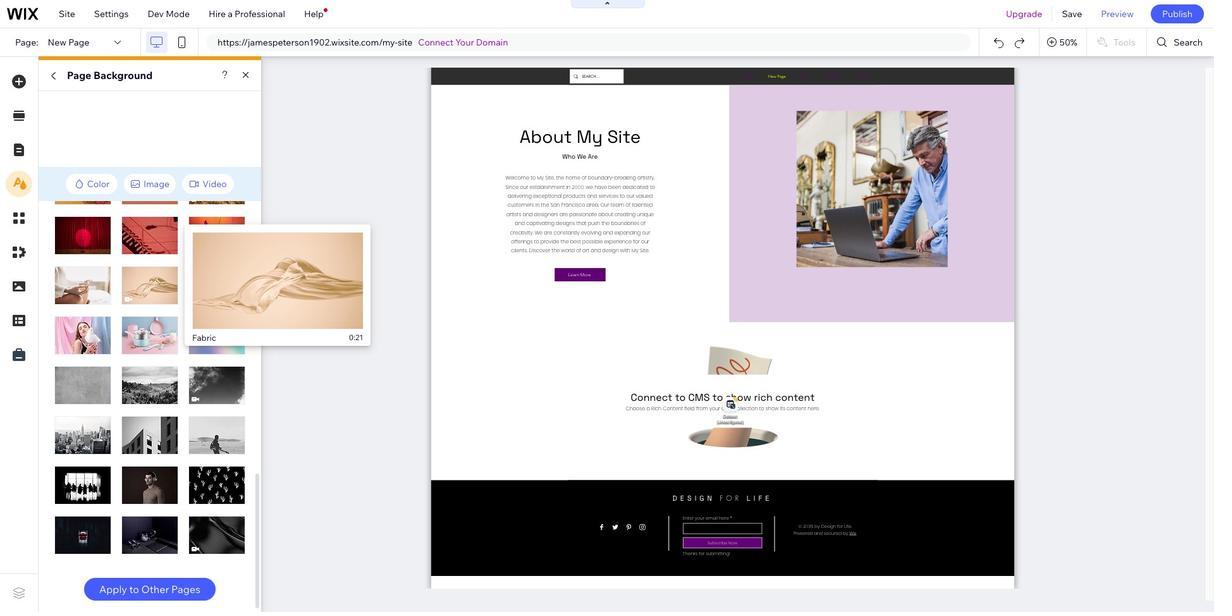 Task type: locate. For each thing, give the bounding box(es) containing it.
new page
[[48, 37, 89, 48]]

page down new page
[[67, 69, 91, 82]]

page right new
[[68, 37, 89, 48]]

save
[[1063, 8, 1083, 20]]

your
[[456, 37, 474, 48]]

page background
[[67, 69, 153, 82]]

apply to other pages
[[99, 583, 201, 596]]

hire
[[209, 8, 226, 20]]

video
[[203, 178, 227, 190]]

a
[[228, 8, 233, 20]]

tools
[[1114, 37, 1136, 48]]

apply
[[99, 583, 127, 596]]

other
[[141, 583, 169, 596]]

mode
[[166, 8, 190, 20]]

professional
[[235, 8, 285, 20]]

50%
[[1060, 37, 1078, 48]]

0 vertical spatial page
[[68, 37, 89, 48]]

search button
[[1148, 28, 1215, 56]]

site
[[59, 8, 75, 20]]

fabric
[[192, 333, 216, 343]]

tools button
[[1088, 28, 1147, 56]]

page
[[68, 37, 89, 48], [67, 69, 91, 82]]

1 vertical spatial page
[[67, 69, 91, 82]]

publish
[[1163, 8, 1193, 20]]

0:21
[[349, 333, 363, 342]]

50% button
[[1040, 28, 1087, 56]]

background
[[94, 69, 153, 82]]

dev
[[148, 8, 164, 20]]

color
[[87, 178, 110, 190]]

https://jamespeterson1902.wixsite.com/my-
[[218, 37, 398, 48]]



Task type: describe. For each thing, give the bounding box(es) containing it.
site
[[398, 37, 413, 48]]

new
[[48, 37, 66, 48]]

hire a professional
[[209, 8, 285, 20]]

search
[[1175, 37, 1204, 48]]

pages
[[172, 583, 201, 596]]

settings
[[94, 8, 129, 20]]

connect
[[418, 37, 454, 48]]

domain
[[476, 37, 508, 48]]

upgrade
[[1007, 8, 1043, 20]]

preview
[[1102, 8, 1134, 20]]

apply to other pages button
[[84, 578, 216, 601]]

to
[[129, 583, 139, 596]]

preview button
[[1092, 0, 1144, 28]]

save button
[[1053, 0, 1092, 28]]

image
[[144, 178, 170, 190]]

help
[[304, 8, 324, 20]]

dev mode
[[148, 8, 190, 20]]

publish button
[[1152, 4, 1205, 23]]

https://jamespeterson1902.wixsite.com/my-site connect your domain
[[218, 37, 508, 48]]



Task type: vqa. For each thing, say whether or not it's contained in the screenshot.
Save
yes



